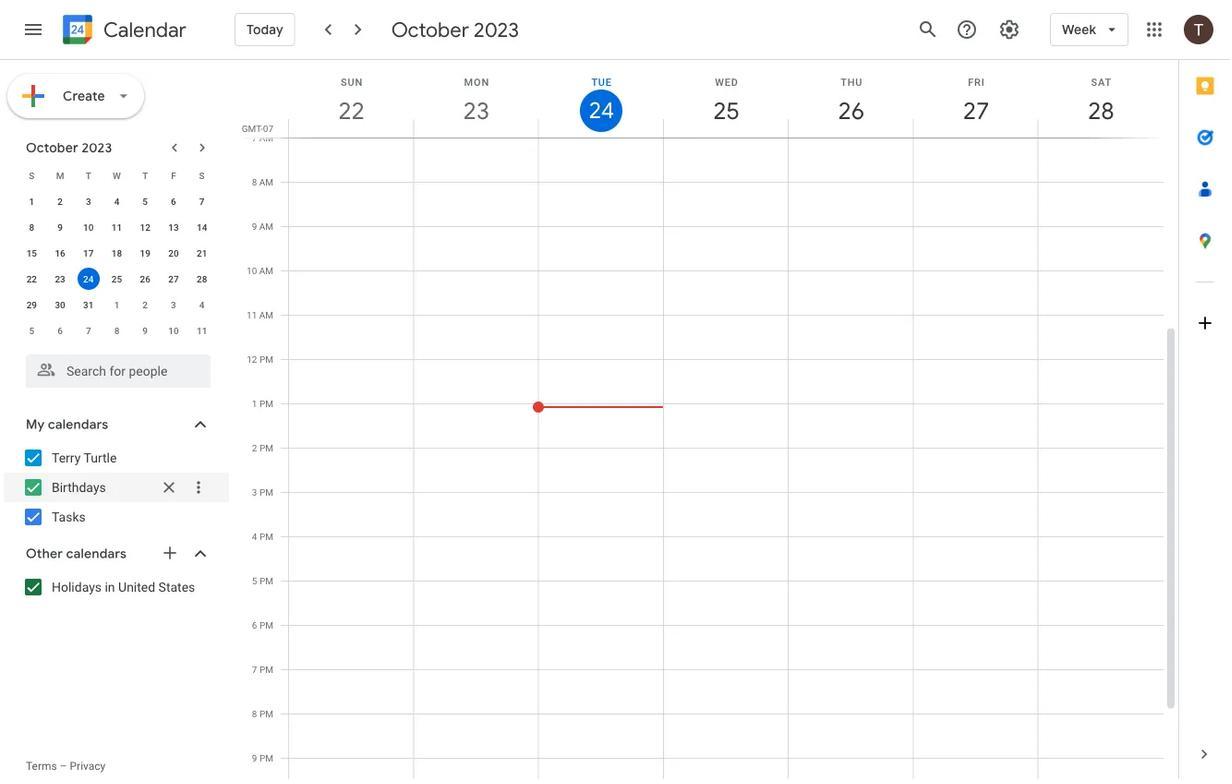 Task type: vqa. For each thing, say whether or not it's contained in the screenshot.
leftmost 2
yes



Task type: describe. For each thing, give the bounding box(es) containing it.
row containing 8
[[18, 214, 216, 240]]

10 element
[[77, 216, 100, 238]]

november 9 element
[[134, 320, 156, 342]]

sat 28
[[1087, 76, 1113, 126]]

17
[[83, 248, 94, 259]]

calendars for my calendars
[[48, 417, 108, 433]]

10 am
[[247, 265, 273, 276]]

–
[[60, 760, 67, 773]]

4 for november 4 element
[[199, 299, 205, 310]]

pm for 9 pm
[[260, 753, 273, 764]]

w
[[113, 170, 121, 181]]

in
[[105, 580, 115, 595]]

6 for november 6 element
[[57, 325, 63, 336]]

24 link
[[580, 90, 623, 132]]

8 pm
[[252, 709, 273, 720]]

terms – privacy
[[26, 760, 106, 773]]

3 for november 3 "element" at the left of the page
[[171, 299, 176, 310]]

holidays in united states
[[52, 580, 195, 595]]

october 2023 grid
[[18, 163, 216, 344]]

create
[[63, 88, 105, 104]]

7 up the 14 element
[[199, 196, 205, 207]]

11 element
[[106, 216, 128, 238]]

25 inside wed 25
[[712, 96, 739, 126]]

1 for "november 1" element on the top left of the page
[[114, 299, 119, 310]]

calendar element
[[59, 11, 186, 52]]

21
[[197, 248, 207, 259]]

12 pm
[[247, 354, 273, 365]]

november 1 element
[[106, 294, 128, 316]]

1 horizontal spatial 5
[[143, 196, 148, 207]]

november 3 element
[[162, 294, 185, 316]]

9 pm
[[252, 753, 273, 764]]

wed 25
[[712, 76, 739, 126]]

main drawer image
[[22, 18, 44, 41]]

am for 10 am
[[259, 265, 273, 276]]

26 inside row
[[140, 273, 150, 285]]

11 for november 11 element
[[197, 325, 207, 336]]

26 inside column header
[[837, 96, 864, 126]]

pm for 1 pm
[[260, 398, 273, 409]]

23 inside mon 23
[[462, 96, 489, 126]]

24, today element
[[77, 268, 100, 290]]

7 for 7 pm
[[252, 664, 257, 675]]

states
[[159, 580, 195, 595]]

22 column header
[[288, 60, 414, 138]]

13
[[168, 222, 179, 233]]

pm for 3 pm
[[260, 487, 273, 498]]

sun 22
[[337, 76, 364, 126]]

28 column header
[[1038, 60, 1164, 138]]

pm for 12 pm
[[260, 354, 273, 365]]

15
[[26, 248, 37, 259]]

26 link
[[830, 90, 873, 132]]

row containing s
[[18, 163, 216, 188]]

31
[[83, 299, 94, 310]]

november 8 element
[[106, 320, 128, 342]]

2 s from the left
[[199, 170, 205, 181]]

10 for "november 10" element
[[168, 325, 179, 336]]

8 for 8 am
[[252, 176, 257, 188]]

18
[[112, 248, 122, 259]]

22 inside column header
[[337, 96, 364, 126]]

today
[[247, 21, 283, 38]]

12 element
[[134, 216, 156, 238]]

pm for 6 pm
[[260, 620, 273, 631]]

my
[[26, 417, 45, 433]]

terms link
[[26, 760, 57, 773]]

31 element
[[77, 294, 100, 316]]

16
[[55, 248, 65, 259]]

thu
[[841, 76, 863, 88]]

pm for 4 pm
[[260, 531, 273, 542]]

other
[[26, 546, 63, 563]]

row containing 1
[[18, 188, 216, 214]]

mon
[[464, 76, 490, 88]]

28 inside column header
[[1087, 96, 1113, 126]]

november 6 element
[[49, 320, 71, 342]]

25 link
[[705, 90, 748, 132]]

other calendars
[[26, 546, 127, 563]]

pm for 8 pm
[[260, 709, 273, 720]]

united
[[118, 580, 155, 595]]

7 am
[[252, 132, 273, 143]]

24 column header
[[538, 60, 664, 138]]

f
[[171, 170, 176, 181]]

am for 8 am
[[259, 176, 273, 188]]

row containing 5
[[18, 318, 216, 344]]

22 inside row
[[26, 273, 37, 285]]

17 element
[[77, 242, 100, 264]]

12 for 12
[[140, 222, 150, 233]]

4 for 4 pm
[[252, 531, 257, 542]]

1 pm
[[252, 398, 273, 409]]

settings menu image
[[999, 18, 1021, 41]]

6 for 6 pm
[[252, 620, 257, 631]]

Search for people text field
[[37, 355, 200, 388]]

pm for 5 pm
[[260, 575, 273, 587]]

6 pm
[[252, 620, 273, 631]]

3 for 3 pm
[[252, 487, 257, 498]]

8 for the november 8 element
[[114, 325, 119, 336]]

11 for 11 element on the left top
[[112, 222, 122, 233]]

m
[[56, 170, 64, 181]]

2 for 2 pm
[[252, 442, 257, 454]]

november 7 element
[[77, 320, 100, 342]]

23 column header
[[413, 60, 539, 138]]

terry
[[52, 450, 81, 466]]

5 pm
[[252, 575, 273, 587]]

1 for 1 pm
[[252, 398, 257, 409]]

calendar heading
[[100, 17, 186, 43]]

sat
[[1091, 76, 1112, 88]]

15 element
[[21, 242, 43, 264]]

birthdays
[[52, 480, 106, 495]]

9 for 9 am
[[252, 221, 257, 232]]

calendar
[[103, 17, 186, 43]]

30
[[55, 299, 65, 310]]

9 for 9 pm
[[252, 753, 257, 764]]



Task type: locate. For each thing, give the bounding box(es) containing it.
pm up 8 pm
[[260, 664, 273, 675]]

2 for november 2 element
[[143, 299, 148, 310]]

25 inside 25 element
[[112, 273, 122, 285]]

0 vertical spatial 1
[[29, 196, 34, 207]]

pm down 5 pm
[[260, 620, 273, 631]]

27 inside 27 column header
[[962, 96, 988, 126]]

4 am from the top
[[259, 265, 273, 276]]

5 for november 5 element
[[29, 325, 34, 336]]

0 horizontal spatial 22
[[26, 273, 37, 285]]

6 pm from the top
[[260, 575, 273, 587]]

privacy
[[70, 760, 106, 773]]

1 vertical spatial 5
[[29, 325, 34, 336]]

9 for november 9 element
[[143, 325, 148, 336]]

am up 9 am
[[259, 176, 273, 188]]

november 2 element
[[134, 294, 156, 316]]

9 down november 2 element
[[143, 325, 148, 336]]

0 vertical spatial 24
[[588, 96, 613, 125]]

0 vertical spatial 2
[[57, 196, 63, 207]]

2 vertical spatial 1
[[252, 398, 257, 409]]

11 up '18'
[[112, 222, 122, 233]]

5 row from the top
[[18, 266, 216, 292]]

1 horizontal spatial 1
[[114, 299, 119, 310]]

0 vertical spatial 12
[[140, 222, 150, 233]]

11 for 11 am
[[247, 309, 257, 321]]

0 vertical spatial 23
[[462, 96, 489, 126]]

2 horizontal spatial 11
[[247, 309, 257, 321]]

1 horizontal spatial 22
[[337, 96, 364, 126]]

1 vertical spatial 2023
[[82, 139, 112, 156]]

22
[[337, 96, 364, 126], [26, 273, 37, 285]]

14 element
[[191, 216, 213, 238]]

2023
[[474, 17, 519, 42], [82, 139, 112, 156]]

holidays
[[52, 580, 102, 595]]

7
[[252, 132, 257, 143], [199, 196, 205, 207], [86, 325, 91, 336], [252, 664, 257, 675]]

0 vertical spatial 11
[[112, 222, 122, 233]]

9 up 10 am
[[252, 221, 257, 232]]

22 down sun
[[337, 96, 364, 126]]

1 horizontal spatial 4
[[199, 299, 205, 310]]

5 up 12 element
[[143, 196, 148, 207]]

my calendars
[[26, 417, 108, 433]]

4
[[114, 196, 119, 207], [199, 299, 205, 310], [252, 531, 257, 542]]

1 horizontal spatial 2023
[[474, 17, 519, 42]]

24 inside 24, today 'element'
[[83, 273, 94, 285]]

1 vertical spatial 26
[[140, 273, 150, 285]]

5 down 4 pm at the bottom left of the page
[[252, 575, 257, 587]]

21 element
[[191, 242, 213, 264]]

07
[[263, 123, 273, 134]]

1 vertical spatial 10
[[247, 265, 257, 276]]

28 link
[[1080, 90, 1123, 132]]

23 inside row
[[55, 273, 65, 285]]

2 pm
[[252, 442, 273, 454]]

1 vertical spatial 27
[[168, 273, 179, 285]]

2 row from the top
[[18, 188, 216, 214]]

3 pm from the top
[[260, 442, 273, 454]]

4 pm from the top
[[260, 487, 273, 498]]

1 vertical spatial 6
[[57, 325, 63, 336]]

7 pm from the top
[[260, 620, 273, 631]]

calendars inside dropdown button
[[48, 417, 108, 433]]

0 horizontal spatial 3
[[86, 196, 91, 207]]

1 vertical spatial 28
[[197, 273, 207, 285]]

7 left the 07
[[252, 132, 257, 143]]

2 vertical spatial 11
[[197, 325, 207, 336]]

row containing 29
[[18, 292, 216, 318]]

my calendars list
[[4, 443, 229, 532]]

2 down m at the left of page
[[57, 196, 63, 207]]

22 up '29'
[[26, 273, 37, 285]]

8
[[252, 176, 257, 188], [29, 222, 34, 233], [114, 325, 119, 336], [252, 709, 257, 720]]

27 element
[[162, 268, 185, 290]]

23
[[462, 96, 489, 126], [55, 273, 65, 285]]

3 inside "element"
[[171, 299, 176, 310]]

pm down 2 pm
[[260, 487, 273, 498]]

row up "november 1" element on the top left of the page
[[18, 266, 216, 292]]

calendars up 'terry turtle'
[[48, 417, 108, 433]]

tue 24
[[588, 76, 613, 125]]

1 down 25 element
[[114, 299, 119, 310]]

7 for 7 am
[[252, 132, 257, 143]]

november 4 element
[[191, 294, 213, 316]]

october 2023 up m at the left of page
[[26, 139, 112, 156]]

26 element
[[134, 268, 156, 290]]

row down 25 element
[[18, 292, 216, 318]]

3 up the 10 element
[[86, 196, 91, 207]]

add other calendars image
[[161, 544, 179, 563]]

12 down 11 am
[[247, 354, 257, 365]]

0 horizontal spatial 24
[[83, 273, 94, 285]]

0 vertical spatial 3
[[86, 196, 91, 207]]

0 horizontal spatial 2023
[[82, 139, 112, 156]]

1 horizontal spatial 10
[[168, 325, 179, 336]]

8 pm from the top
[[260, 664, 273, 675]]

8 am
[[252, 176, 273, 188]]

24 up 31
[[83, 273, 94, 285]]

25 down '18'
[[112, 273, 122, 285]]

9 am
[[252, 221, 273, 232]]

pm up 6 pm
[[260, 575, 273, 587]]

grid
[[236, 60, 1179, 781]]

23 up 30
[[55, 273, 65, 285]]

other calendars button
[[4, 539, 229, 569]]

26 column header
[[788, 60, 914, 138]]

3
[[86, 196, 91, 207], [171, 299, 176, 310], [252, 487, 257, 498]]

2 vertical spatial 4
[[252, 531, 257, 542]]

3 row from the top
[[18, 214, 216, 240]]

wed
[[715, 76, 739, 88]]

10 up 11 am
[[247, 265, 257, 276]]

1 horizontal spatial 23
[[462, 96, 489, 126]]

5 pm from the top
[[260, 531, 273, 542]]

1 vertical spatial 1
[[114, 299, 119, 310]]

0 horizontal spatial 11
[[112, 222, 122, 233]]

0 horizontal spatial t
[[86, 170, 91, 181]]

0 vertical spatial 28
[[1087, 96, 1113, 126]]

19
[[140, 248, 150, 259]]

23 element
[[49, 268, 71, 290]]

0 horizontal spatial 23
[[55, 273, 65, 285]]

pm up 9 pm
[[260, 709, 273, 720]]

1 vertical spatial 25
[[112, 273, 122, 285]]

13 element
[[162, 216, 185, 238]]

0 horizontal spatial 27
[[168, 273, 179, 285]]

24 down tue
[[588, 96, 613, 125]]

1 horizontal spatial 27
[[962, 96, 988, 126]]

s
[[29, 170, 35, 181], [199, 170, 205, 181]]

tasks
[[52, 509, 86, 525]]

0 horizontal spatial 5
[[29, 325, 34, 336]]

pm for 7 pm
[[260, 664, 273, 675]]

27 down the fri
[[962, 96, 988, 126]]

gmt-
[[242, 123, 263, 134]]

11 down 10 am
[[247, 309, 257, 321]]

0 vertical spatial 26
[[837, 96, 864, 126]]

11
[[112, 222, 122, 233], [247, 309, 257, 321], [197, 325, 207, 336]]

4 pm
[[252, 531, 273, 542]]

october 2023
[[391, 17, 519, 42], [26, 139, 112, 156]]

0 horizontal spatial 4
[[114, 196, 119, 207]]

1 vertical spatial 2
[[143, 299, 148, 310]]

1 horizontal spatial 12
[[247, 354, 257, 365]]

pm up the 3 pm
[[260, 442, 273, 454]]

terms
[[26, 760, 57, 773]]

10 down november 3 "element" at the left of the page
[[168, 325, 179, 336]]

3 am from the top
[[259, 221, 273, 232]]

week
[[1062, 21, 1096, 38]]

1 vertical spatial 24
[[83, 273, 94, 285]]

7 pm
[[252, 664, 273, 675]]

12
[[140, 222, 150, 233], [247, 354, 257, 365]]

28 down "21"
[[197, 273, 207, 285]]

1 vertical spatial 12
[[247, 354, 257, 365]]

30 element
[[49, 294, 71, 316]]

8 up 15 element
[[29, 222, 34, 233]]

calendars
[[48, 417, 108, 433], [66, 546, 127, 563]]

24 cell
[[74, 266, 103, 292]]

20
[[168, 248, 179, 259]]

3 up "november 10" element
[[171, 299, 176, 310]]

1 vertical spatial 23
[[55, 273, 65, 285]]

8 down "november 1" element on the top left of the page
[[114, 325, 119, 336]]

thu 26
[[837, 76, 864, 126]]

t
[[86, 170, 91, 181], [142, 170, 148, 181]]

2 up the 3 pm
[[252, 442, 257, 454]]

row down "november 1" element on the top left of the page
[[18, 318, 216, 344]]

12 for 12 pm
[[247, 354, 257, 365]]

7 up 8 pm
[[252, 664, 257, 675]]

1 horizontal spatial 6
[[171, 196, 176, 207]]

2 horizontal spatial 2
[[252, 442, 257, 454]]

2 pm from the top
[[260, 398, 273, 409]]

25 element
[[106, 268, 128, 290]]

1 horizontal spatial 3
[[171, 299, 176, 310]]

s left m at the left of page
[[29, 170, 35, 181]]

am down 9 am
[[259, 265, 273, 276]]

1 up 15 element
[[29, 196, 34, 207]]

0 horizontal spatial 2
[[57, 196, 63, 207]]

5
[[143, 196, 148, 207], [29, 325, 34, 336], [252, 575, 257, 587]]

1 down 12 pm
[[252, 398, 257, 409]]

0 horizontal spatial 10
[[83, 222, 94, 233]]

9
[[252, 221, 257, 232], [57, 222, 63, 233], [143, 325, 148, 336], [252, 753, 257, 764]]

9 up the 16 element
[[57, 222, 63, 233]]

pm up 2 pm
[[260, 398, 273, 409]]

6 down 30 "element"
[[57, 325, 63, 336]]

0 vertical spatial 22
[[337, 96, 364, 126]]

am for 9 am
[[259, 221, 273, 232]]

1 horizontal spatial 25
[[712, 96, 739, 126]]

am for 11 am
[[259, 309, 273, 321]]

row
[[18, 163, 216, 188], [18, 188, 216, 214], [18, 214, 216, 240], [18, 240, 216, 266], [18, 266, 216, 292], [18, 292, 216, 318], [18, 318, 216, 344]]

7 down 31 element
[[86, 325, 91, 336]]

11 am
[[247, 309, 273, 321]]

2 horizontal spatial 3
[[252, 487, 257, 498]]

28 down sat
[[1087, 96, 1113, 126]]

row up 25 element
[[18, 240, 216, 266]]

am
[[259, 132, 273, 143], [259, 176, 273, 188], [259, 221, 273, 232], [259, 265, 273, 276], [259, 309, 273, 321]]

2 vertical spatial 5
[[252, 575, 257, 587]]

am up 12 pm
[[259, 309, 273, 321]]

9 down 8 pm
[[252, 753, 257, 764]]

am for 7 am
[[259, 132, 273, 143]]

t left f
[[142, 170, 148, 181]]

6 inside november 6 element
[[57, 325, 63, 336]]

pm up 5 pm
[[260, 531, 273, 542]]

1 vertical spatial 22
[[26, 273, 37, 285]]

12 up 19 in the top left of the page
[[140, 222, 150, 233]]

2 horizontal spatial 10
[[247, 265, 257, 276]]

am down the 8 am
[[259, 221, 273, 232]]

0 horizontal spatial october
[[26, 139, 78, 156]]

calendars up in
[[66, 546, 127, 563]]

0 vertical spatial calendars
[[48, 417, 108, 433]]

2 vertical spatial 2
[[252, 442, 257, 454]]

6 row from the top
[[18, 292, 216, 318]]

0 vertical spatial 4
[[114, 196, 119, 207]]

27 down 20 at top left
[[168, 273, 179, 285]]

2 horizontal spatial 4
[[252, 531, 257, 542]]

8 up 9 pm
[[252, 709, 257, 720]]

tue
[[592, 76, 612, 88]]

25 down 'wed'
[[712, 96, 739, 126]]

my calendars button
[[4, 410, 229, 440]]

4 up 11 element on the left top
[[114, 196, 119, 207]]

29 element
[[21, 294, 43, 316]]

1 vertical spatial 11
[[247, 309, 257, 321]]

row containing 15
[[18, 240, 216, 266]]

0 vertical spatial 5
[[143, 196, 148, 207]]

16 element
[[49, 242, 71, 264]]

2 am from the top
[[259, 176, 273, 188]]

row containing 22
[[18, 266, 216, 292]]

s right f
[[199, 170, 205, 181]]

26 down thu
[[837, 96, 864, 126]]

2 horizontal spatial 5
[[252, 575, 257, 587]]

1 horizontal spatial 11
[[197, 325, 207, 336]]

terry turtle
[[52, 450, 117, 466]]

week button
[[1050, 7, 1129, 52]]

1 t from the left
[[86, 170, 91, 181]]

october up mon
[[391, 17, 469, 42]]

0 vertical spatial october
[[391, 17, 469, 42]]

1 horizontal spatial 24
[[588, 96, 613, 125]]

turtle
[[84, 450, 117, 466]]

19 element
[[134, 242, 156, 264]]

8 down the 7 am at the top of the page
[[252, 176, 257, 188]]

27 inside '27' element
[[168, 273, 179, 285]]

1 vertical spatial october
[[26, 139, 78, 156]]

0 horizontal spatial 1
[[29, 196, 34, 207]]

22 link
[[330, 90, 373, 132]]

0 horizontal spatial october 2023
[[26, 139, 112, 156]]

1 s from the left
[[29, 170, 35, 181]]

2 vertical spatial 10
[[168, 325, 179, 336]]

23 link
[[455, 90, 498, 132]]

26 down 19 in the top left of the page
[[140, 273, 150, 285]]

october
[[391, 17, 469, 42], [26, 139, 78, 156]]

0 horizontal spatial s
[[29, 170, 35, 181]]

1 vertical spatial 4
[[199, 299, 205, 310]]

gmt-07
[[242, 123, 273, 134]]

t right m at the left of page
[[86, 170, 91, 181]]

fri
[[968, 76, 985, 88]]

None search field
[[0, 347, 229, 388]]

pm down 8 pm
[[260, 753, 273, 764]]

28 element
[[191, 268, 213, 290]]

2023 down create
[[82, 139, 112, 156]]

row group containing 1
[[18, 188, 216, 344]]

1 am from the top
[[259, 132, 273, 143]]

row up 18 element
[[18, 214, 216, 240]]

0 horizontal spatial 25
[[112, 273, 122, 285]]

1 vertical spatial 3
[[171, 299, 176, 310]]

1 horizontal spatial t
[[142, 170, 148, 181]]

10 pm from the top
[[260, 753, 273, 764]]

1 horizontal spatial s
[[199, 170, 205, 181]]

8 for 8 pm
[[252, 709, 257, 720]]

calendars inside 'dropdown button'
[[66, 546, 127, 563]]

9 pm from the top
[[260, 709, 273, 720]]

27
[[962, 96, 988, 126], [168, 273, 179, 285]]

2 t from the left
[[142, 170, 148, 181]]

pm up 1 pm
[[260, 354, 273, 365]]

row down w on the top left of page
[[18, 188, 216, 214]]

1 vertical spatial calendars
[[66, 546, 127, 563]]

5 am from the top
[[259, 309, 273, 321]]

12 inside row
[[140, 222, 150, 233]]

7 for the november 7 element
[[86, 325, 91, 336]]

2 vertical spatial 3
[[252, 487, 257, 498]]

0 horizontal spatial 6
[[57, 325, 63, 336]]

1 horizontal spatial 2
[[143, 299, 148, 310]]

4 row from the top
[[18, 240, 216, 266]]

29
[[26, 299, 37, 310]]

october 2023 up mon
[[391, 17, 519, 42]]

7 row from the top
[[18, 318, 216, 344]]

fri 27
[[962, 76, 988, 126]]

10 for the 10 element
[[83, 222, 94, 233]]

6 down f
[[171, 196, 176, 207]]

privacy link
[[70, 760, 106, 773]]

6
[[171, 196, 176, 207], [57, 325, 63, 336], [252, 620, 257, 631]]

0 vertical spatial october 2023
[[391, 17, 519, 42]]

1 horizontal spatial 28
[[1087, 96, 1113, 126]]

1 horizontal spatial october
[[391, 17, 469, 42]]

tab list
[[1180, 60, 1230, 729]]

mon 23
[[462, 76, 490, 126]]

today button
[[235, 7, 295, 52]]

11 down november 4 element
[[197, 325, 207, 336]]

1 pm from the top
[[260, 354, 273, 365]]

am up the 8 am
[[259, 132, 273, 143]]

2023 up mon
[[474, 17, 519, 42]]

10 up 17
[[83, 222, 94, 233]]

1 horizontal spatial 26
[[837, 96, 864, 126]]

0 vertical spatial 6
[[171, 196, 176, 207]]

1 horizontal spatial october 2023
[[391, 17, 519, 42]]

0 horizontal spatial 28
[[197, 273, 207, 285]]

birthdays list item
[[4, 473, 229, 503]]

november 10 element
[[162, 320, 185, 342]]

27 link
[[955, 90, 998, 132]]

november 11 element
[[191, 320, 213, 342]]

18 element
[[106, 242, 128, 264]]

create button
[[7, 74, 144, 118]]

4 down the 3 pm
[[252, 531, 257, 542]]

3 down 2 pm
[[252, 487, 257, 498]]

24 inside column header
[[588, 96, 613, 125]]

grid containing 22
[[236, 60, 1179, 781]]

calendars for other calendars
[[66, 546, 127, 563]]

5 for 5 pm
[[252, 575, 257, 587]]

2 horizontal spatial 1
[[252, 398, 257, 409]]

28 inside row
[[197, 273, 207, 285]]

row group
[[18, 188, 216, 344]]

4 down 28 element
[[199, 299, 205, 310]]

sun
[[341, 76, 363, 88]]

28
[[1087, 96, 1113, 126], [197, 273, 207, 285]]

pm for 2 pm
[[260, 442, 273, 454]]

0 vertical spatial 2023
[[474, 17, 519, 42]]

24
[[588, 96, 613, 125], [83, 273, 94, 285]]

pm
[[260, 354, 273, 365], [260, 398, 273, 409], [260, 442, 273, 454], [260, 487, 273, 498], [260, 531, 273, 542], [260, 575, 273, 587], [260, 620, 273, 631], [260, 664, 273, 675], [260, 709, 273, 720], [260, 753, 273, 764]]

2 horizontal spatial 6
[[252, 620, 257, 631]]

1 vertical spatial october 2023
[[26, 139, 112, 156]]

20 element
[[162, 242, 185, 264]]

2
[[57, 196, 63, 207], [143, 299, 148, 310], [252, 442, 257, 454]]

0 vertical spatial 27
[[962, 96, 988, 126]]

2 up november 9 element
[[143, 299, 148, 310]]

0 vertical spatial 10
[[83, 222, 94, 233]]

1
[[29, 196, 34, 207], [114, 299, 119, 310], [252, 398, 257, 409]]

14
[[197, 222, 207, 233]]

0 horizontal spatial 26
[[140, 273, 150, 285]]

november 5 element
[[21, 320, 43, 342]]

5 down 29 element at left
[[29, 325, 34, 336]]

10 for 10 am
[[247, 265, 257, 276]]

3 pm
[[252, 487, 273, 498]]

row up 11 element on the left top
[[18, 163, 216, 188]]

6 up 7 pm
[[252, 620, 257, 631]]

0 vertical spatial 25
[[712, 96, 739, 126]]

2 vertical spatial 6
[[252, 620, 257, 631]]

27 column header
[[913, 60, 1039, 138]]

23 down mon
[[462, 96, 489, 126]]

1 row from the top
[[18, 163, 216, 188]]

0 horizontal spatial 12
[[140, 222, 150, 233]]

october up m at the left of page
[[26, 139, 78, 156]]

12 inside grid
[[247, 354, 257, 365]]

25 column header
[[663, 60, 789, 138]]

22 element
[[21, 268, 43, 290]]



